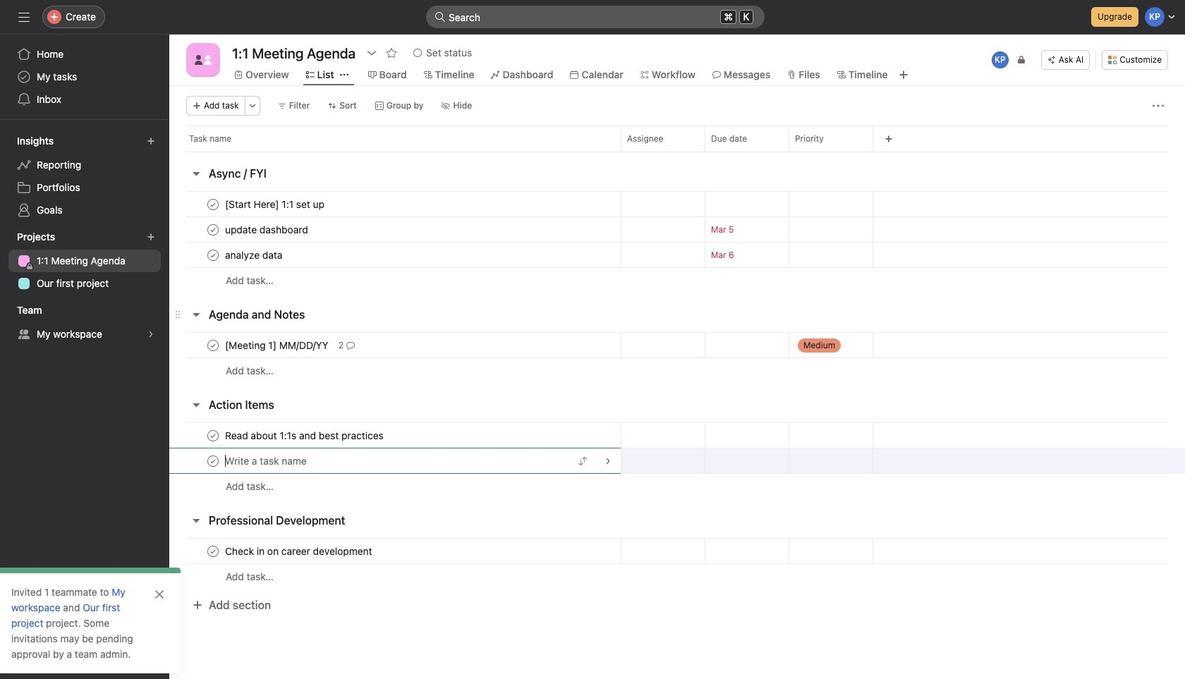Task type: vqa. For each thing, say whether or not it's contained in the screenshot.
soon
no



Task type: describe. For each thing, give the bounding box(es) containing it.
2 collapse task list for this group image from the top
[[191, 309, 202, 320]]

[meeting 1] mm/dd/yy cell
[[169, 332, 621, 359]]

add field image
[[885, 135, 894, 143]]

check in on career development cell
[[169, 539, 621, 565]]

header action items tree grid
[[169, 423, 1186, 500]]

header agenda and notes tree grid
[[169, 332, 1186, 384]]

update dashboard cell
[[169, 217, 621, 243]]

add tab image
[[898, 69, 909, 80]]

collapse task list for this group image for header action items tree grid
[[191, 399, 202, 411]]

mark complete image for 'read about 1:1s and best practices' cell
[[205, 427, 222, 444]]

cell inside header action items tree grid
[[169, 448, 621, 474]]

header professional development tree grid
[[169, 539, 1186, 590]]

header async / fyi tree grid
[[169, 191, 1186, 294]]

task name text field for mark complete checkbox within the [meeting 1] mm/dd/yy cell
[[222, 338, 333, 353]]

collapse task list for this group image for header async / fyi tree grid
[[191, 168, 202, 179]]

Search tasks, projects, and more text field
[[426, 6, 765, 28]]

more actions image
[[1153, 100, 1165, 112]]

task name text field for mark complete option inside the 'read about 1:1s and best practices' cell
[[222, 429, 388, 443]]

close image
[[154, 589, 165, 601]]

mark complete image for 2 comments image
[[205, 337, 222, 354]]

mark complete image for check in on career development cell
[[205, 543, 222, 560]]

task name text field for check in on career development cell
[[222, 545, 377, 559]]

mark complete image for "analyze data" cell
[[205, 247, 222, 264]]

mark complete image for "[start here] 1:1 set up" cell on the top
[[205, 196, 222, 213]]

mark complete checkbox for "[start here] 1:1 set up" cell on the top
[[205, 196, 222, 213]]

task name text field for cell in header action items tree grid
[[222, 454, 311, 468]]

people image
[[195, 52, 212, 68]]

task name text field for mark complete checkbox inside the "[start here] 1:1 set up" cell
[[222, 197, 329, 211]]



Task type: locate. For each thing, give the bounding box(es) containing it.
show options image
[[366, 47, 378, 59]]

add to starred image
[[386, 47, 397, 59]]

3 mark complete checkbox from the top
[[205, 337, 222, 354]]

5 task name text field from the top
[[222, 429, 388, 443]]

None field
[[426, 6, 765, 28]]

mark complete checkbox for update dashboard cell
[[205, 221, 222, 238]]

[start here] 1:1 set up cell
[[169, 191, 621, 217]]

2 vertical spatial mark complete checkbox
[[205, 543, 222, 560]]

3 mark complete image from the top
[[205, 247, 222, 264]]

see details, my workspace image
[[147, 330, 155, 339]]

4 mark complete image from the top
[[205, 427, 222, 444]]

1 collapse task list for this group image from the top
[[191, 168, 202, 179]]

mark complete checkbox inside update dashboard cell
[[205, 221, 222, 238]]

3 task name text field from the top
[[222, 248, 287, 262]]

mark complete checkbox inside "analyze data" cell
[[205, 247, 222, 264]]

4 collapse task list for this group image from the top
[[191, 515, 202, 527]]

mark complete checkbox for [meeting 1] mm/dd/yy cell
[[205, 337, 222, 354]]

mark complete image inside "analyze data" cell
[[205, 247, 222, 264]]

mark complete checkbox inside "[start here] 1:1 set up" cell
[[205, 196, 222, 213]]

Task name text field
[[222, 197, 329, 211], [222, 223, 313, 237], [222, 248, 287, 262], [222, 338, 333, 353], [222, 429, 388, 443]]

mark complete image
[[205, 337, 222, 354], [205, 453, 222, 470]]

more actions image
[[248, 102, 257, 110]]

collapse task list for this group image
[[191, 168, 202, 179], [191, 309, 202, 320], [191, 399, 202, 411], [191, 515, 202, 527]]

mark complete checkbox for check in on career development cell
[[205, 543, 222, 560]]

details image
[[604, 457, 613, 465]]

teams element
[[0, 298, 169, 349]]

hide sidebar image
[[18, 11, 30, 23]]

mark complete image for update dashboard cell
[[205, 221, 222, 238]]

new project or portfolio image
[[147, 233, 155, 241]]

task name text field for mark complete checkbox within the update dashboard cell
[[222, 223, 313, 237]]

1 vertical spatial task name text field
[[222, 545, 377, 559]]

analyze data cell
[[169, 242, 621, 268]]

2 task name text field from the top
[[222, 545, 377, 559]]

mark complete checkbox for "analyze data" cell
[[205, 247, 222, 264]]

mark complete checkbox inside header action items tree grid
[[205, 453, 222, 470]]

1 mark complete image from the top
[[205, 337, 222, 354]]

task name text field inside cell
[[222, 454, 311, 468]]

None text field
[[229, 40, 359, 66]]

new insights image
[[147, 137, 155, 145]]

row
[[169, 126, 1186, 152], [186, 151, 1169, 152], [169, 191, 1186, 217], [169, 217, 1186, 243], [169, 242, 1186, 268], [169, 268, 1186, 294], [169, 332, 1186, 359], [169, 358, 1186, 384], [169, 423, 1186, 449], [169, 448, 1186, 474], [169, 474, 1186, 500], [169, 539, 1186, 565], [169, 564, 1186, 590]]

mark complete checkbox for 'read about 1:1s and best practices' cell
[[205, 427, 222, 444]]

Mark complete checkbox
[[205, 247, 222, 264], [205, 427, 222, 444], [205, 543, 222, 560]]

Task name text field
[[222, 454, 311, 468], [222, 545, 377, 559]]

task name text field inside "analyze data" cell
[[222, 248, 287, 262]]

mark complete checkbox inside 'read about 1:1s and best practices' cell
[[205, 427, 222, 444]]

2 task name text field from the top
[[222, 223, 313, 237]]

3 collapse task list for this group image from the top
[[191, 399, 202, 411]]

2 mark complete image from the top
[[205, 221, 222, 238]]

3 mark complete checkbox from the top
[[205, 543, 222, 560]]

mark complete checkbox inside [meeting 1] mm/dd/yy cell
[[205, 337, 222, 354]]

2 mark complete checkbox from the top
[[205, 427, 222, 444]]

task name text field inside 'read about 1:1s and best practices' cell
[[222, 429, 388, 443]]

task name text field for mark complete option in "analyze data" cell
[[222, 248, 287, 262]]

4 mark complete checkbox from the top
[[205, 453, 222, 470]]

mark complete checkbox inside check in on career development cell
[[205, 543, 222, 560]]

task name text field inside [meeting 1] mm/dd/yy cell
[[222, 338, 333, 353]]

1 mark complete checkbox from the top
[[205, 196, 222, 213]]

task name text field inside "[start here] 1:1 set up" cell
[[222, 197, 329, 211]]

1 mark complete image from the top
[[205, 196, 222, 213]]

tab actions image
[[340, 71, 348, 79]]

cell
[[169, 448, 621, 474]]

Mark complete checkbox
[[205, 196, 222, 213], [205, 221, 222, 238], [205, 337, 222, 354], [205, 453, 222, 470]]

0 vertical spatial mark complete image
[[205, 337, 222, 354]]

1 task name text field from the top
[[222, 197, 329, 211]]

1 mark complete checkbox from the top
[[205, 247, 222, 264]]

collapse task list for this group image for header professional development tree grid
[[191, 515, 202, 527]]

2 mark complete checkbox from the top
[[205, 221, 222, 238]]

1 vertical spatial mark complete image
[[205, 453, 222, 470]]

mark complete image inside 'read about 1:1s and best practices' cell
[[205, 427, 222, 444]]

mark complete image inside update dashboard cell
[[205, 221, 222, 238]]

2 mark complete image from the top
[[205, 453, 222, 470]]

prominent image
[[435, 11, 446, 23]]

read about 1:1s and best practices cell
[[169, 423, 621, 449]]

mark complete image inside check in on career development cell
[[205, 543, 222, 560]]

5 mark complete image from the top
[[205, 543, 222, 560]]

insights element
[[0, 128, 169, 224]]

task name text field inside check in on career development cell
[[222, 545, 377, 559]]

0 vertical spatial mark complete checkbox
[[205, 247, 222, 264]]

projects element
[[0, 224, 169, 298]]

mark complete image inside "[start here] 1:1 set up" cell
[[205, 196, 222, 213]]

mark complete image for move tasks between sections image on the left bottom of page
[[205, 453, 222, 470]]

2 comments image
[[347, 341, 355, 350]]

1 task name text field from the top
[[222, 454, 311, 468]]

0 vertical spatial task name text field
[[222, 454, 311, 468]]

global element
[[0, 35, 169, 119]]

move tasks between sections image
[[579, 457, 587, 465]]

task name text field inside update dashboard cell
[[222, 223, 313, 237]]

mark complete image
[[205, 196, 222, 213], [205, 221, 222, 238], [205, 247, 222, 264], [205, 427, 222, 444], [205, 543, 222, 560]]

4 task name text field from the top
[[222, 338, 333, 353]]

1 vertical spatial mark complete checkbox
[[205, 427, 222, 444]]



